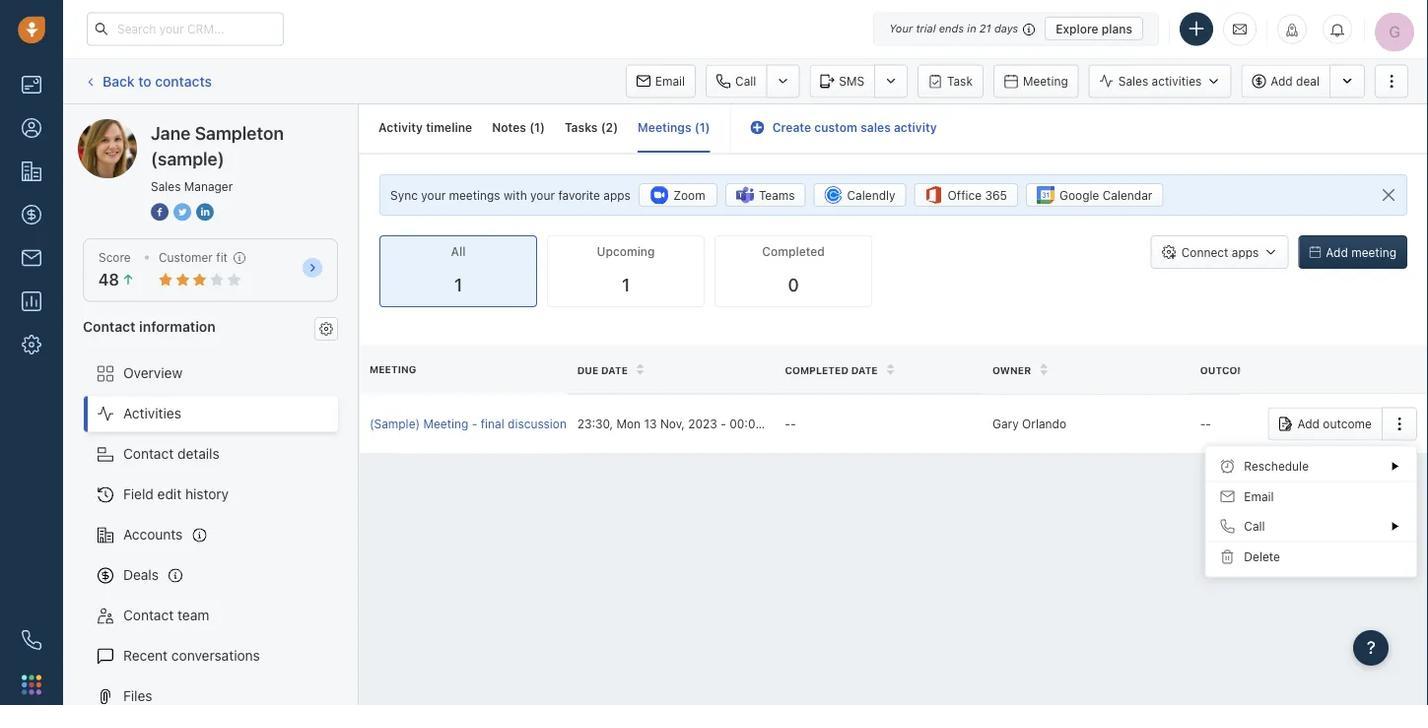 Task type: describe. For each thing, give the bounding box(es) containing it.
google calendar
[[1060, 188, 1153, 202]]

add deal
[[1271, 74, 1320, 88]]

5 - from the left
[[1200, 417, 1206, 431]]

gary
[[993, 417, 1019, 431]]

contacts
[[155, 73, 212, 89]]

team
[[177, 608, 209, 624]]

- inside (sample) meeting - final discussion about the deal link
[[472, 417, 477, 431]]

6 - from the left
[[1206, 417, 1211, 431]]

0 vertical spatial (sample)
[[223, 119, 279, 135]]

2 -- from the left
[[1200, 417, 1211, 431]]

add for add meeting
[[1326, 246, 1348, 259]]

1 horizontal spatial call button
[[1206, 512, 1416, 542]]

contact team
[[123, 608, 209, 624]]

2 nov, from the left
[[814, 417, 838, 431]]

calendly button
[[814, 183, 906, 207]]

about
[[570, 417, 602, 431]]

owner
[[993, 365, 1031, 376]]

connect apps
[[1182, 246, 1259, 259]]

to
[[138, 73, 151, 89]]

1 horizontal spatial meeting
[[423, 417, 469, 431]]

contact details
[[123, 446, 220, 462]]

email button
[[626, 65, 696, 98]]

back
[[103, 73, 135, 89]]

details
[[177, 446, 220, 462]]

23:30,
[[577, 417, 613, 431]]

meeting button
[[994, 65, 1079, 98]]

sms
[[839, 74, 865, 88]]

date for completed date
[[851, 365, 878, 376]]

( for notes
[[529, 121, 534, 135]]

create custom sales activity
[[773, 121, 937, 135]]

48
[[99, 271, 119, 289]]

(sample) meeting - final discussion about the deal link
[[370, 416, 650, 433]]

twitter circled image
[[173, 201, 191, 222]]

notes ( 1 )
[[492, 121, 545, 135]]

final
[[481, 417, 504, 431]]

office 365 button
[[914, 183, 1018, 207]]

sales manager
[[151, 179, 233, 193]]

zoom
[[673, 188, 705, 202]]

1 2023 from the left
[[688, 417, 717, 431]]

wed
[[769, 417, 794, 431]]

sales
[[861, 121, 891, 135]]

timeline
[[426, 121, 472, 135]]

teams button
[[725, 183, 806, 207]]

1 -- from the left
[[785, 417, 796, 431]]

00:00,
[[730, 417, 766, 431]]

task
[[947, 74, 973, 88]]

meetings ( 1 )
[[638, 121, 710, 135]]

recent
[[123, 648, 168, 664]]

add outcome
[[1298, 417, 1372, 431]]

explore
[[1056, 22, 1099, 35]]

meeting inside button
[[1023, 74, 1068, 88]]

favorite
[[558, 188, 600, 202]]

google calendar button
[[1026, 183, 1164, 207]]

add meeting
[[1326, 246, 1397, 259]]

your trial ends in 21 days
[[889, 22, 1018, 35]]

phone image
[[22, 631, 41, 651]]

add deal button
[[1241, 65, 1330, 98]]

task button
[[918, 65, 984, 98]]

outcome
[[1323, 417, 1372, 431]]

office 365
[[948, 188, 1007, 202]]

sms button
[[810, 65, 874, 98]]

( for tasks
[[601, 121, 606, 135]]

create
[[773, 121, 811, 135]]

recent conversations
[[123, 648, 260, 664]]

sync
[[390, 188, 418, 202]]

1 horizontal spatial email
[[1244, 490, 1274, 504]]

phone element
[[12, 621, 51, 660]]

files
[[123, 689, 152, 705]]

jane sampleton (sample) down contacts
[[117, 119, 279, 135]]

office
[[948, 188, 982, 202]]

facebook circled image
[[151, 201, 169, 222]]

21
[[980, 22, 991, 35]]

in
[[967, 22, 977, 35]]

meetings
[[449, 188, 500, 202]]

sampleton up manager
[[195, 122, 284, 143]]

outcome
[[1200, 365, 1253, 376]]

information
[[139, 318, 216, 334]]

sync your meetings with your favorite apps
[[390, 188, 631, 202]]

2 your from the left
[[530, 188, 555, 202]]

overview
[[123, 365, 183, 382]]

gary orlando
[[993, 417, 1067, 431]]

1 horizontal spatial apps
[[1232, 246, 1259, 259]]

orlando
[[1022, 417, 1067, 431]]

activities
[[123, 406, 181, 422]]

contact information
[[83, 318, 216, 334]]

due
[[577, 365, 599, 376]]

mon
[[617, 417, 641, 431]]

1 vertical spatial call
[[1244, 520, 1265, 534]]

create custom sales activity link
[[751, 121, 937, 135]]

freshworks switcher image
[[22, 676, 41, 695]]

sales activities
[[1119, 74, 1202, 88]]

0 horizontal spatial meeting
[[370, 364, 416, 375]]

linkedin circled image
[[196, 201, 214, 222]]

0
[[788, 275, 799, 296]]

back to contacts link
[[83, 66, 213, 97]]

discussion
[[508, 417, 567, 431]]



Task type: vqa. For each thing, say whether or not it's contained in the screenshot.


Task type: locate. For each thing, give the bounding box(es) containing it.
0 vertical spatial email
[[655, 74, 685, 88]]

1 horizontal spatial nov,
[[814, 417, 838, 431]]

jane sampleton (sample) up manager
[[151, 122, 284, 169]]

0 vertical spatial sales
[[1119, 74, 1149, 88]]

call link
[[706, 65, 766, 98]]

--
[[785, 417, 796, 431], [1200, 417, 1211, 431]]

email up the meetings ( 1 )
[[655, 74, 685, 88]]

1 vertical spatial sales
[[151, 179, 181, 193]]

your right with
[[530, 188, 555, 202]]

add for add outcome
[[1298, 417, 1320, 431]]

tasks
[[565, 121, 598, 135]]

your right sync at the left of page
[[421, 188, 446, 202]]

jane sampleton (sample)
[[117, 119, 279, 135], [151, 122, 284, 169]]

) for meetings ( 1 )
[[705, 121, 710, 135]]

1 horizontal spatial sales
[[1119, 74, 1149, 88]]

3 ) from the left
[[705, 121, 710, 135]]

the
[[605, 417, 623, 431]]

1 down all
[[454, 275, 462, 296]]

1 horizontal spatial date
[[851, 365, 878, 376]]

0 vertical spatial call button
[[706, 65, 766, 98]]

date
[[601, 365, 628, 376], [851, 365, 878, 376]]

activity timeline
[[379, 121, 472, 135]]

( right tasks on the left
[[601, 121, 606, 135]]

mng settings image
[[319, 322, 333, 336]]

2
[[606, 121, 613, 135]]

0 horizontal spatial apps
[[604, 188, 631, 202]]

contact for contact team
[[123, 608, 174, 624]]

1 vertical spatial call button
[[1206, 512, 1416, 542]]

customer
[[159, 251, 213, 265]]

completed up 0
[[762, 245, 825, 259]]

connect
[[1182, 246, 1229, 259]]

2023 right 15
[[842, 417, 871, 431]]

call up delete
[[1244, 520, 1265, 534]]

call button right email button
[[706, 65, 766, 98]]

2 vertical spatial add
[[1298, 417, 1320, 431]]

2 horizontal spatial (
[[695, 121, 700, 135]]

2023 left 00:00,
[[688, 417, 717, 431]]

nov, right 15
[[814, 417, 838, 431]]

completed up 15
[[785, 365, 849, 376]]

completed for completed date
[[785, 365, 849, 376]]

contact down 48
[[83, 318, 136, 334]]

meeting
[[1352, 246, 1397, 259]]

meetings
[[638, 121, 691, 135]]

plans
[[1102, 22, 1133, 35]]

365
[[985, 188, 1007, 202]]

) right tasks on the left
[[613, 121, 618, 135]]

sales up facebook circled image
[[151, 179, 181, 193]]

1 horizontal spatial add
[[1298, 417, 1320, 431]]

google
[[1060, 188, 1099, 202]]

(sample) up manager
[[223, 119, 279, 135]]

1 vertical spatial deal
[[627, 417, 650, 431]]

activity
[[894, 121, 937, 135]]

score
[[99, 251, 131, 265]]

due date
[[577, 365, 628, 376]]

0 horizontal spatial (
[[529, 121, 534, 135]]

0 horizontal spatial nov,
[[660, 417, 685, 431]]

2 ) from the left
[[613, 121, 618, 135]]

calendly
[[847, 188, 896, 202]]

0 horizontal spatial sales
[[151, 179, 181, 193]]

0 horizontal spatial call
[[735, 74, 756, 88]]

add
[[1271, 74, 1293, 88], [1326, 246, 1348, 259], [1298, 417, 1320, 431]]

( for meetings
[[695, 121, 700, 135]]

0 horizontal spatial )
[[540, 121, 545, 135]]

history
[[185, 487, 229, 503]]

accounts
[[123, 527, 183, 543]]

1 down upcoming
[[622, 275, 630, 296]]

1 vertical spatial (sample)
[[151, 148, 224, 169]]

jane
[[117, 119, 148, 135], [151, 122, 191, 143]]

0 vertical spatial apps
[[604, 188, 631, 202]]

(sample) up the sales manager
[[151, 148, 224, 169]]

-- left 15
[[785, 417, 796, 431]]

tasks ( 2 )
[[565, 121, 618, 135]]

jane down contacts
[[151, 122, 191, 143]]

1 horizontal spatial --
[[1200, 417, 1211, 431]]

jane down to
[[117, 119, 148, 135]]

completed date
[[785, 365, 878, 376]]

contact down activities
[[123, 446, 174, 462]]

all
[[451, 245, 466, 259]]

contact for contact details
[[123, 446, 174, 462]]

edit
[[157, 487, 182, 503]]

0 vertical spatial meeting
[[1023, 74, 1068, 88]]

1 right "meetings"
[[700, 121, 705, 135]]

nov, right 13
[[660, 417, 685, 431]]

2 - from the left
[[721, 417, 726, 431]]

1 vertical spatial add
[[1326, 246, 1348, 259]]

1 ( from the left
[[529, 121, 534, 135]]

fit
[[216, 251, 228, 265]]

email inside button
[[655, 74, 685, 88]]

call right email button
[[735, 74, 756, 88]]

meeting down explore
[[1023, 74, 1068, 88]]

connect apps button
[[1151, 236, 1289, 269], [1151, 236, 1289, 269]]

deal inside button
[[1296, 74, 1320, 88]]

1 horizontal spatial deal
[[1296, 74, 1320, 88]]

trial
[[916, 22, 936, 35]]

email down reschedule
[[1244, 490, 1274, 504]]

back to contacts
[[103, 73, 212, 89]]

field
[[123, 487, 154, 503]]

)
[[540, 121, 545, 135], [613, 121, 618, 135], [705, 121, 710, 135]]

nov,
[[660, 417, 685, 431], [814, 417, 838, 431]]

0 horizontal spatial add
[[1271, 74, 1293, 88]]

sales activities button
[[1089, 65, 1241, 98], [1089, 65, 1231, 98]]

0 vertical spatial completed
[[762, 245, 825, 259]]

field edit history
[[123, 487, 229, 503]]

0 horizontal spatial your
[[421, 188, 446, 202]]

manager
[[184, 179, 233, 193]]

completed for completed
[[762, 245, 825, 259]]

add meeting button
[[1299, 236, 1408, 269]]

1 right notes at the left top
[[534, 121, 540, 135]]

1 vertical spatial contact
[[123, 446, 174, 462]]

1 your from the left
[[421, 188, 446, 202]]

0 horizontal spatial email
[[655, 74, 685, 88]]

with
[[504, 188, 527, 202]]

2 ( from the left
[[601, 121, 606, 135]]

explore plans
[[1056, 22, 1133, 35]]

sales
[[1119, 74, 1149, 88], [151, 179, 181, 193]]

3 - from the left
[[785, 417, 791, 431]]

2 horizontal spatial )
[[705, 121, 710, 135]]

activities
[[1152, 74, 1202, 88]]

2 vertical spatial meeting
[[423, 417, 469, 431]]

meeting left final on the bottom
[[423, 417, 469, 431]]

( right "meetings"
[[695, 121, 700, 135]]

add for add deal
[[1271, 74, 1293, 88]]

( right notes at the left top
[[529, 121, 534, 135]]

sales for sales activities
[[1119, 74, 1149, 88]]

zoom button
[[639, 183, 718, 207]]

3 ( from the left
[[695, 121, 700, 135]]

contact for contact information
[[83, 318, 136, 334]]

) right "meetings"
[[705, 121, 710, 135]]

2 2023 from the left
[[842, 417, 871, 431]]

0 horizontal spatial deal
[[627, 417, 650, 431]]

meeting up (sample)
[[370, 364, 416, 375]]

1 horizontal spatial call
[[1244, 520, 1265, 534]]

15
[[798, 417, 810, 431]]

1 ) from the left
[[540, 121, 545, 135]]

2 vertical spatial contact
[[123, 608, 174, 624]]

-
[[472, 417, 477, 431], [721, 417, 726, 431], [785, 417, 791, 431], [791, 417, 796, 431], [1200, 417, 1206, 431], [1206, 417, 1211, 431]]

(sample)
[[223, 119, 279, 135], [151, 148, 224, 169]]

date for due date
[[601, 365, 628, 376]]

2023
[[688, 417, 717, 431], [842, 417, 871, 431]]

(sample)
[[370, 417, 420, 431]]

teams
[[759, 188, 795, 202]]

1 vertical spatial meeting
[[370, 364, 416, 375]]

0 horizontal spatial jane
[[117, 119, 148, 135]]

0 horizontal spatial call button
[[706, 65, 766, 98]]

sales for sales manager
[[151, 179, 181, 193]]

calendar
[[1103, 188, 1153, 202]]

sampleton
[[151, 119, 219, 135], [195, 122, 284, 143]]

Search your CRM... text field
[[87, 12, 284, 46]]

1 date from the left
[[601, 365, 628, 376]]

email image
[[1233, 21, 1247, 37]]

0 vertical spatial call
[[735, 74, 756, 88]]

1 nov, from the left
[[660, 417, 685, 431]]

contact up the "recent"
[[123, 608, 174, 624]]

) for notes ( 1 )
[[540, 121, 545, 135]]

ends
[[939, 22, 964, 35]]

0 horizontal spatial --
[[785, 417, 796, 431]]

custom
[[814, 121, 858, 135]]

1 horizontal spatial 2023
[[842, 417, 871, 431]]

days
[[995, 22, 1018, 35]]

48 button
[[99, 271, 135, 289]]

call inside "link"
[[735, 74, 756, 88]]

0 horizontal spatial date
[[601, 365, 628, 376]]

1 horizontal spatial (
[[601, 121, 606, 135]]

1 - from the left
[[472, 417, 477, 431]]

1 vertical spatial apps
[[1232, 246, 1259, 259]]

) right notes at the left top
[[540, 121, 545, 135]]

customer fit
[[159, 251, 228, 265]]

1 horizontal spatial )
[[613, 121, 618, 135]]

call button up delete
[[1206, 512, 1416, 542]]

1 horizontal spatial your
[[530, 188, 555, 202]]

0 vertical spatial deal
[[1296, 74, 1320, 88]]

conversations
[[171, 648, 260, 664]]

) for tasks ( 2 )
[[613, 121, 618, 135]]

2 horizontal spatial add
[[1326, 246, 1348, 259]]

1 vertical spatial completed
[[785, 365, 849, 376]]

0 vertical spatial add
[[1271, 74, 1293, 88]]

email
[[655, 74, 685, 88], [1244, 490, 1274, 504]]

0 vertical spatial contact
[[83, 318, 136, 334]]

apps right connect
[[1232, 246, 1259, 259]]

sales left activities
[[1119, 74, 1149, 88]]

add outcome button
[[1268, 407, 1382, 441]]

0 horizontal spatial 2023
[[688, 417, 717, 431]]

apps right favorite
[[604, 188, 631, 202]]

2 horizontal spatial meeting
[[1023, 74, 1068, 88]]

1 horizontal spatial jane
[[151, 122, 191, 143]]

4 - from the left
[[791, 417, 796, 431]]

2 date from the left
[[851, 365, 878, 376]]

-- down outcome
[[1200, 417, 1211, 431]]

1 vertical spatial email
[[1244, 490, 1274, 504]]

sampleton down contacts
[[151, 119, 219, 135]]

delete
[[1244, 550, 1280, 564]]

call
[[735, 74, 756, 88], [1244, 520, 1265, 534]]

your
[[421, 188, 446, 202], [530, 188, 555, 202]]

meeting
[[1023, 74, 1068, 88], [370, 364, 416, 375], [423, 417, 469, 431]]

notes
[[492, 121, 526, 135]]



